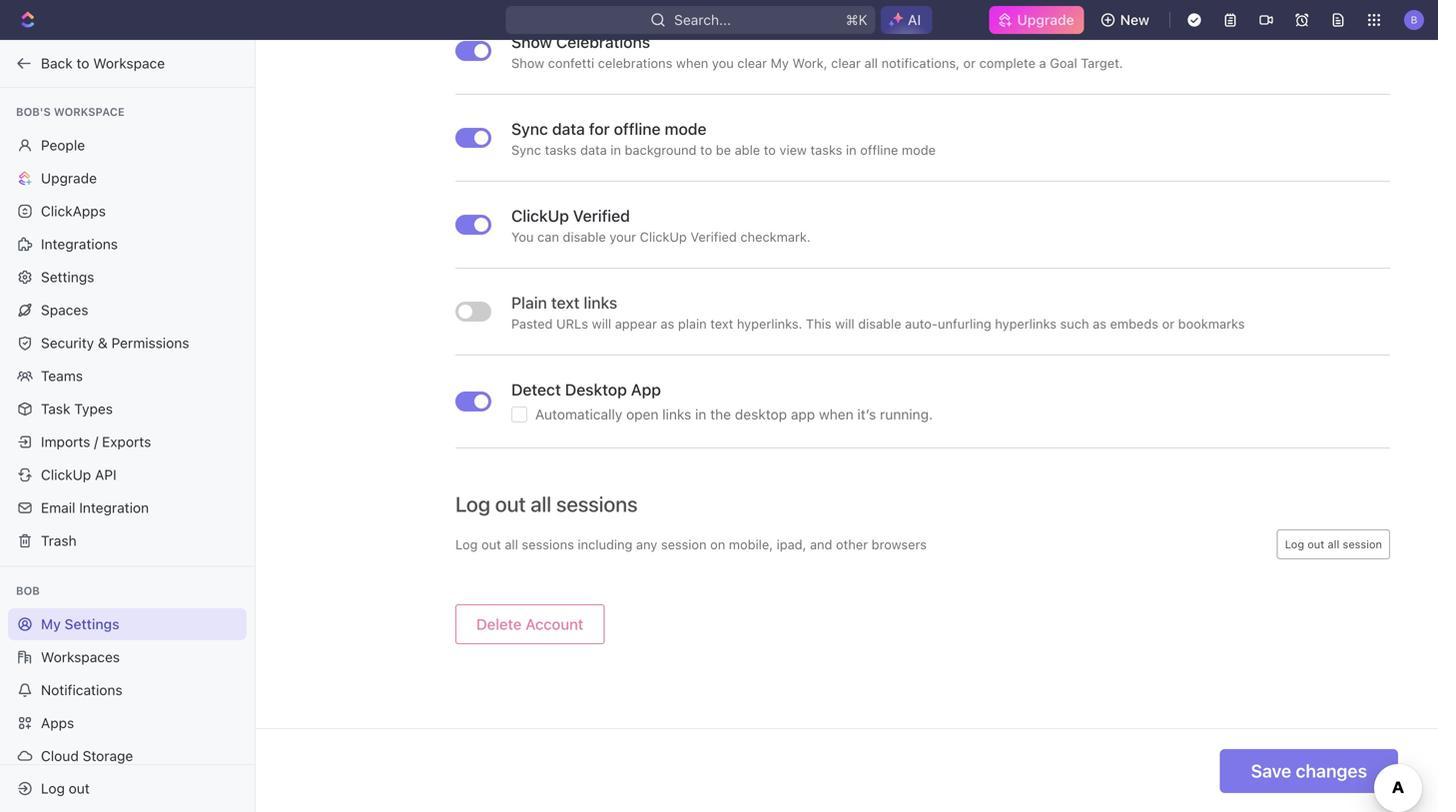 Task type: describe. For each thing, give the bounding box(es) containing it.
upgrade for bottom upgrade link
[[41, 170, 97, 186]]

on
[[710, 537, 726, 552]]

embeds
[[1111, 316, 1159, 331]]

apps
[[41, 715, 74, 731]]

settings link
[[8, 261, 247, 293]]

1 vertical spatial data
[[580, 142, 607, 157]]

1 clear from the left
[[738, 56, 767, 70]]

browsers
[[872, 537, 927, 552]]

1 tasks from the left
[[545, 142, 577, 157]]

imports / exports
[[41, 434, 151, 450]]

save
[[1251, 760, 1292, 782]]

target.
[[1081, 56, 1124, 70]]

or inside plain text links pasted urls will appear as plain text hyperlinks. this will disable auto-unfurling hyperlinks such as embeds or bookmarks
[[1163, 316, 1175, 331]]

when inside detect desktop app automatically open links in the desktop app when it's running.
[[819, 406, 854, 423]]

desktop
[[565, 380, 627, 399]]

bob
[[16, 584, 40, 597]]

log out all sessions
[[456, 492, 638, 517]]

2 horizontal spatial to
[[764, 142, 776, 157]]

your
[[610, 229, 637, 244]]

hyperlinks.
[[737, 316, 803, 331]]

out for log out
[[69, 780, 90, 797]]

work,
[[793, 56, 828, 70]]

workspace inside button
[[93, 55, 165, 71]]

imports / exports link
[[8, 426, 247, 458]]

clickup verified you can disable your clickup verified checkmark.
[[512, 206, 811, 244]]

my settings link
[[8, 608, 247, 640]]

all inside show celebrations show confetti celebrations when you clear my work, clear all notifications, or complete a goal target.
[[865, 56, 878, 70]]

clickapps
[[41, 203, 106, 219]]

email integration link
[[8, 492, 247, 524]]

can
[[538, 229, 559, 244]]

storage
[[83, 748, 133, 764]]

bob's workspace
[[16, 105, 125, 118]]

links inside plain text links pasted urls will appear as plain text hyperlinks. this will disable auto-unfurling hyperlinks such as embeds or bookmarks
[[584, 293, 618, 312]]

detect
[[512, 380, 561, 399]]

new
[[1121, 11, 1150, 28]]

changes
[[1296, 760, 1368, 782]]

delete account
[[477, 616, 584, 633]]

1 horizontal spatial offline
[[860, 142, 899, 157]]

open
[[626, 406, 659, 423]]

or inside show celebrations show confetti celebrations when you clear my work, clear all notifications, or complete a goal target.
[[964, 56, 976, 70]]

teams link
[[8, 360, 247, 392]]

checkmark.
[[741, 229, 811, 244]]

back to workspace button
[[8, 47, 237, 79]]

complete
[[980, 56, 1036, 70]]

trash
[[41, 533, 77, 549]]

permissions
[[111, 335, 189, 351]]

1 vertical spatial mode
[[902, 142, 936, 157]]

log out all sessions including any session on mobile, ipad, and other browsers
[[456, 537, 927, 552]]

save changes
[[1251, 760, 1368, 782]]

email integration
[[41, 500, 149, 516]]

apps link
[[8, 707, 247, 739]]

log out all session button
[[1278, 530, 1391, 560]]

1 vertical spatial text
[[711, 316, 734, 331]]

log for log out all sessions
[[456, 492, 491, 517]]

running.
[[880, 406, 933, 423]]

session inside button
[[1343, 538, 1383, 551]]

app
[[631, 380, 661, 399]]

confetti
[[548, 56, 595, 70]]

in inside detect desktop app automatically open links in the desktop app when it's running.
[[695, 406, 707, 423]]

all for log out all session
[[1328, 538, 1340, 551]]

1 horizontal spatial to
[[700, 142, 713, 157]]

spaces link
[[8, 294, 247, 326]]

cloud storage link
[[8, 740, 247, 772]]

0 horizontal spatial in
[[611, 142, 621, 157]]

types
[[74, 401, 113, 417]]

pasted
[[512, 316, 553, 331]]

1 show from the top
[[512, 33, 552, 52]]

plain
[[512, 293, 547, 312]]

all for log out all sessions
[[531, 492, 552, 517]]

workspaces
[[41, 649, 120, 665]]

1 as from the left
[[661, 316, 675, 331]]

clickapps link
[[8, 195, 247, 227]]

1 vertical spatial upgrade link
[[8, 162, 247, 194]]

disable inside plain text links pasted urls will appear as plain text hyperlinks. this will disable auto-unfurling hyperlinks such as embeds or bookmarks
[[858, 316, 902, 331]]

task types
[[41, 401, 113, 417]]

sync data for offline mode sync tasks data in background to be able to view tasks in offline mode
[[512, 119, 936, 157]]

2 horizontal spatial in
[[846, 142, 857, 157]]

disable inside clickup verified you can disable your clickup verified checkmark.
[[563, 229, 606, 244]]

new button
[[1093, 4, 1162, 36]]

appear
[[615, 316, 657, 331]]

clickup for api
[[41, 467, 91, 483]]

trash link
[[8, 525, 247, 557]]

when inside show celebrations show confetti celebrations when you clear my work, clear all notifications, or complete a goal target.
[[676, 56, 709, 70]]

links inside detect desktop app automatically open links in the desktop app when it's running.
[[663, 406, 692, 423]]

clickup for verified
[[512, 206, 569, 225]]

&
[[98, 335, 108, 351]]

my inside show celebrations show confetti celebrations when you clear my work, clear all notifications, or complete a goal target.
[[771, 56, 789, 70]]

ai
[[908, 11, 921, 28]]

security & permissions link
[[8, 327, 247, 359]]

celebrations
[[556, 33, 650, 52]]

⌘k
[[846, 11, 868, 28]]

0 vertical spatial settings
[[41, 269, 94, 285]]

1 will from the left
[[592, 316, 612, 331]]

integrations
[[41, 236, 118, 252]]

delete
[[477, 616, 522, 633]]

0 horizontal spatial offline
[[614, 119, 661, 138]]

log for log out all sessions including any session on mobile, ipad, and other browsers
[[456, 537, 478, 552]]

bookmarks
[[1179, 316, 1245, 331]]

integrations link
[[8, 228, 247, 260]]

2 sync from the top
[[512, 142, 541, 157]]

show celebrations show confetti celebrations when you clear my work, clear all notifications, or complete a goal target.
[[512, 33, 1124, 70]]

the
[[711, 406, 731, 423]]

0 horizontal spatial mode
[[665, 119, 707, 138]]

save changes button
[[1221, 749, 1399, 793]]

goal
[[1050, 56, 1078, 70]]

clickup api
[[41, 467, 117, 483]]

ai button
[[881, 6, 932, 34]]

desktop
[[735, 406, 787, 423]]



Task type: locate. For each thing, give the bounding box(es) containing it.
or right embeds
[[1163, 316, 1175, 331]]

1 horizontal spatial clickup
[[512, 206, 569, 225]]

clickup down imports in the left bottom of the page
[[41, 467, 91, 483]]

0 horizontal spatial upgrade
[[41, 170, 97, 186]]

background
[[625, 142, 697, 157]]

will
[[592, 316, 612, 331], [835, 316, 855, 331]]

upgrade link
[[990, 6, 1085, 34], [8, 162, 247, 194]]

upgrade link up clickapps link on the top left of page
[[8, 162, 247, 194]]

1 horizontal spatial upgrade
[[1018, 11, 1075, 28]]

clickup api link
[[8, 459, 247, 491]]

to
[[76, 55, 89, 71], [700, 142, 713, 157], [764, 142, 776, 157]]

to left be
[[700, 142, 713, 157]]

0 horizontal spatial session
[[661, 537, 707, 552]]

or left complete
[[964, 56, 976, 70]]

in
[[611, 142, 621, 157], [846, 142, 857, 157], [695, 406, 707, 423]]

0 horizontal spatial text
[[551, 293, 580, 312]]

1 vertical spatial verified
[[691, 229, 737, 244]]

0 vertical spatial clickup
[[512, 206, 569, 225]]

delete account button
[[456, 605, 605, 644]]

0 vertical spatial or
[[964, 56, 976, 70]]

0 horizontal spatial clear
[[738, 56, 767, 70]]

0 vertical spatial workspace
[[93, 55, 165, 71]]

workspace right back
[[93, 55, 165, 71]]

0 vertical spatial verified
[[573, 206, 630, 225]]

1 horizontal spatial clear
[[831, 56, 861, 70]]

other
[[836, 537, 868, 552]]

and
[[810, 537, 833, 552]]

text up urls
[[551, 293, 580, 312]]

1 horizontal spatial disable
[[858, 316, 902, 331]]

1 horizontal spatial session
[[1343, 538, 1383, 551]]

when left "you"
[[676, 56, 709, 70]]

1 vertical spatial sessions
[[522, 537, 574, 552]]

0 vertical spatial upgrade link
[[990, 6, 1085, 34]]

0 horizontal spatial to
[[76, 55, 89, 71]]

0 vertical spatial my
[[771, 56, 789, 70]]

1 vertical spatial my
[[41, 616, 61, 632]]

api
[[95, 467, 117, 483]]

exports
[[102, 434, 151, 450]]

log inside log out button
[[41, 780, 65, 797]]

integration
[[79, 500, 149, 516]]

you
[[512, 229, 534, 244]]

search...
[[675, 11, 732, 28]]

be
[[716, 142, 731, 157]]

data down for
[[580, 142, 607, 157]]

as left plain
[[661, 316, 675, 331]]

2 tasks from the left
[[811, 142, 843, 157]]

as
[[661, 316, 675, 331], [1093, 316, 1107, 331]]

upgrade link up the a
[[990, 6, 1085, 34]]

show
[[512, 33, 552, 52], [512, 56, 545, 70]]

log inside log out all session button
[[1286, 538, 1305, 551]]

in right view
[[846, 142, 857, 157]]

in left the background
[[611, 142, 621, 157]]

upgrade up the a
[[1018, 11, 1075, 28]]

1 horizontal spatial will
[[835, 316, 855, 331]]

my up workspaces
[[41, 616, 61, 632]]

all inside button
[[1328, 538, 1340, 551]]

1 horizontal spatial or
[[1163, 316, 1175, 331]]

clear
[[738, 56, 767, 70], [831, 56, 861, 70]]

including
[[578, 537, 633, 552]]

it's
[[858, 406, 877, 423]]

sessions
[[556, 492, 638, 517], [522, 537, 574, 552]]

1 horizontal spatial verified
[[691, 229, 737, 244]]

notifications link
[[8, 674, 247, 706]]

settings up spaces
[[41, 269, 94, 285]]

mode down notifications, on the top of page
[[902, 142, 936, 157]]

security & permissions
[[41, 335, 189, 351]]

text right plain
[[711, 316, 734, 331]]

able
[[735, 142, 761, 157]]

when
[[676, 56, 709, 70], [819, 406, 854, 423]]

clear right "you"
[[738, 56, 767, 70]]

verified
[[573, 206, 630, 225], [691, 229, 737, 244]]

sessions for log out all sessions including any session on mobile, ipad, and other browsers
[[522, 537, 574, 552]]

mode up the background
[[665, 119, 707, 138]]

0 vertical spatial sessions
[[556, 492, 638, 517]]

1 vertical spatial settings
[[65, 616, 119, 632]]

1 horizontal spatial as
[[1093, 316, 1107, 331]]

tasks down confetti
[[545, 142, 577, 157]]

email
[[41, 500, 75, 516]]

notifications
[[41, 682, 123, 698]]

sync up you
[[512, 142, 541, 157]]

settings up workspaces
[[65, 616, 119, 632]]

0 horizontal spatial tasks
[[545, 142, 577, 157]]

plain text links pasted urls will appear as plain text hyperlinks. this will disable auto-unfurling hyperlinks such as embeds or bookmarks
[[512, 293, 1245, 331]]

sync left for
[[512, 119, 548, 138]]

to inside back to workspace button
[[76, 55, 89, 71]]

0 vertical spatial disable
[[563, 229, 606, 244]]

0 vertical spatial upgrade
[[1018, 11, 1075, 28]]

teams
[[41, 368, 83, 384]]

0 horizontal spatial will
[[592, 316, 612, 331]]

0 horizontal spatial or
[[964, 56, 976, 70]]

workspace up people
[[54, 105, 125, 118]]

sessions for log out all sessions
[[556, 492, 638, 517]]

0 horizontal spatial when
[[676, 56, 709, 70]]

sessions up including
[[556, 492, 638, 517]]

offline
[[614, 119, 661, 138], [860, 142, 899, 157]]

0 horizontal spatial disable
[[563, 229, 606, 244]]

offline right view
[[860, 142, 899, 157]]

text
[[551, 293, 580, 312], [711, 316, 734, 331]]

automatically
[[536, 406, 623, 423]]

clickup up can
[[512, 206, 569, 225]]

will right this
[[835, 316, 855, 331]]

clickup right your
[[640, 229, 687, 244]]

1 vertical spatial upgrade
[[41, 170, 97, 186]]

imports
[[41, 434, 90, 450]]

upgrade up clickapps
[[41, 170, 97, 186]]

log out button
[[8, 773, 238, 805]]

2 vertical spatial clickup
[[41, 467, 91, 483]]

1 vertical spatial or
[[1163, 316, 1175, 331]]

to right back
[[76, 55, 89, 71]]

back
[[41, 55, 73, 71]]

workspaces link
[[8, 641, 247, 673]]

disable
[[563, 229, 606, 244], [858, 316, 902, 331]]

workspace
[[93, 55, 165, 71], [54, 105, 125, 118]]

log
[[456, 492, 491, 517], [456, 537, 478, 552], [1286, 538, 1305, 551], [41, 780, 65, 797]]

any
[[636, 537, 658, 552]]

b button
[[1399, 4, 1431, 36]]

2 will from the left
[[835, 316, 855, 331]]

disable left auto-
[[858, 316, 902, 331]]

for
[[589, 119, 610, 138]]

view
[[780, 142, 807, 157]]

upgrade for the rightmost upgrade link
[[1018, 11, 1075, 28]]

will right urls
[[592, 316, 612, 331]]

out for log out all sessions including any session on mobile, ipad, and other browsers
[[482, 537, 501, 552]]

0 vertical spatial text
[[551, 293, 580, 312]]

0 horizontal spatial my
[[41, 616, 61, 632]]

task
[[41, 401, 70, 417]]

sessions down log out all sessions
[[522, 537, 574, 552]]

1 horizontal spatial my
[[771, 56, 789, 70]]

celebrations
[[598, 56, 673, 70]]

people
[[41, 137, 85, 153]]

0 horizontal spatial clickup
[[41, 467, 91, 483]]

show left confetti
[[512, 56, 545, 70]]

show up confetti
[[512, 33, 552, 52]]

1 sync from the top
[[512, 119, 548, 138]]

1 vertical spatial workspace
[[54, 105, 125, 118]]

hyperlinks
[[995, 316, 1057, 331]]

1 horizontal spatial tasks
[[811, 142, 843, 157]]

task types link
[[8, 393, 247, 425]]

out for log out all session
[[1308, 538, 1325, 551]]

0 vertical spatial mode
[[665, 119, 707, 138]]

2 show from the top
[[512, 56, 545, 70]]

1 horizontal spatial in
[[695, 406, 707, 423]]

in left the
[[695, 406, 707, 423]]

tasks right view
[[811, 142, 843, 157]]

0 horizontal spatial verified
[[573, 206, 630, 225]]

links right open
[[663, 406, 692, 423]]

sync
[[512, 119, 548, 138], [512, 142, 541, 157]]

account
[[526, 616, 584, 633]]

2 horizontal spatial clickup
[[640, 229, 687, 244]]

0 vertical spatial when
[[676, 56, 709, 70]]

such
[[1061, 316, 1090, 331]]

log for log out all session
[[1286, 538, 1305, 551]]

1 horizontal spatial mode
[[902, 142, 936, 157]]

0 vertical spatial show
[[512, 33, 552, 52]]

out inside button
[[1308, 538, 1325, 551]]

out inside button
[[69, 780, 90, 797]]

clear right work,
[[831, 56, 861, 70]]

0 vertical spatial sync
[[512, 119, 548, 138]]

as right such on the right top
[[1093, 316, 1107, 331]]

when left it's
[[819, 406, 854, 423]]

data left for
[[552, 119, 585, 138]]

1 vertical spatial sync
[[512, 142, 541, 157]]

0 vertical spatial offline
[[614, 119, 661, 138]]

cloud storage
[[41, 748, 133, 764]]

out for log out all sessions
[[495, 492, 526, 517]]

spaces
[[41, 302, 88, 318]]

verified up your
[[573, 206, 630, 225]]

1 horizontal spatial when
[[819, 406, 854, 423]]

log out
[[41, 780, 90, 797]]

0 horizontal spatial upgrade link
[[8, 162, 247, 194]]

0 vertical spatial links
[[584, 293, 618, 312]]

a
[[1040, 56, 1047, 70]]

my left work,
[[771, 56, 789, 70]]

settings
[[41, 269, 94, 285], [65, 616, 119, 632]]

offline up the background
[[614, 119, 661, 138]]

1 horizontal spatial text
[[711, 316, 734, 331]]

1 vertical spatial when
[[819, 406, 854, 423]]

back to workspace
[[41, 55, 165, 71]]

to right 'able'
[[764, 142, 776, 157]]

links up urls
[[584, 293, 618, 312]]

1 vertical spatial disable
[[858, 316, 902, 331]]

urls
[[557, 316, 589, 331]]

verified left checkmark.
[[691, 229, 737, 244]]

0 horizontal spatial links
[[584, 293, 618, 312]]

this
[[806, 316, 832, 331]]

2 as from the left
[[1093, 316, 1107, 331]]

cloud
[[41, 748, 79, 764]]

1 horizontal spatial links
[[663, 406, 692, 423]]

2 clear from the left
[[831, 56, 861, 70]]

app
[[791, 406, 816, 423]]

1 vertical spatial links
[[663, 406, 692, 423]]

1 vertical spatial show
[[512, 56, 545, 70]]

disable right can
[[563, 229, 606, 244]]

1 vertical spatial clickup
[[640, 229, 687, 244]]

1 horizontal spatial upgrade link
[[990, 6, 1085, 34]]

log for log out
[[41, 780, 65, 797]]

0 horizontal spatial as
[[661, 316, 675, 331]]

all for log out all sessions including any session on mobile, ipad, and other browsers
[[505, 537, 518, 552]]

0 vertical spatial data
[[552, 119, 585, 138]]

you
[[712, 56, 734, 70]]

tasks
[[545, 142, 577, 157], [811, 142, 843, 157]]

1 vertical spatial offline
[[860, 142, 899, 157]]



Task type: vqa. For each thing, say whether or not it's contained in the screenshot.
0/16
no



